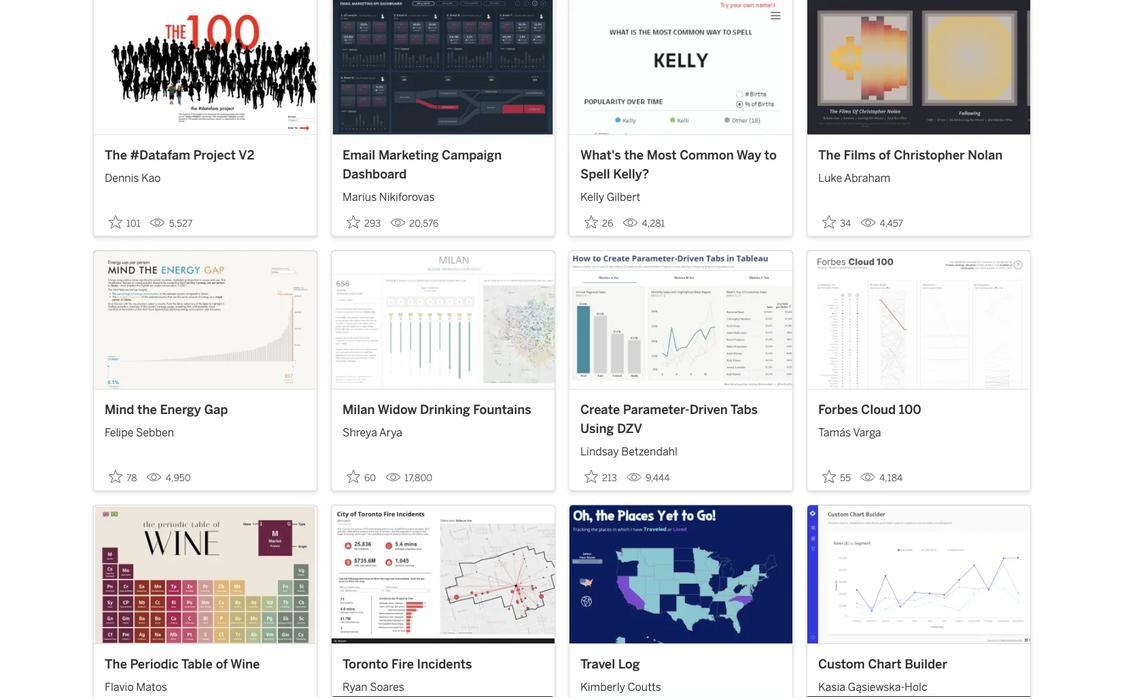 Task type: locate. For each thing, give the bounding box(es) containing it.
arya
[[379, 427, 402, 440]]

sebben
[[136, 427, 174, 440]]

0 horizontal spatial of
[[216, 657, 228, 672]]

kasia
[[818, 682, 845, 694]]

the up "dennis"
[[105, 148, 127, 163]]

travel log
[[580, 657, 640, 672]]

workbook thumbnail image for create parameter-driven tabs using dzv
[[570, 251, 792, 389]]

the up the kelly?
[[624, 148, 644, 163]]

workbook thumbnail image for toronto fire incidents
[[332, 506, 555, 644]]

the films of christopher nolan link
[[818, 146, 1019, 165]]

add favorite button down luke
[[818, 212, 855, 234]]

293
[[364, 218, 381, 230]]

1 horizontal spatial of
[[879, 148, 891, 163]]

add favorite button containing 293
[[343, 212, 385, 234]]

kasia gąsiewska-holc
[[818, 682, 927, 694]]

create parameter-driven tabs using dzv link
[[580, 401, 782, 438]]

20,576 views element
[[385, 213, 444, 235]]

add favorite button down felipe
[[105, 466, 141, 488]]

0 horizontal spatial the
[[137, 403, 157, 418]]

kelly gilbert link
[[580, 184, 782, 205]]

5,527
[[169, 218, 193, 230]]

dennis
[[105, 172, 139, 185]]

lindsay betzendahl link
[[580, 438, 782, 460]]

1 vertical spatial of
[[216, 657, 228, 672]]

forbes
[[818, 403, 858, 418]]

lindsay
[[580, 445, 619, 458]]

4,950 views element
[[141, 468, 196, 490]]

of
[[879, 148, 891, 163], [216, 657, 228, 672]]

workbook thumbnail image for the films of christopher nolan
[[807, 0, 1030, 135]]

create parameter-driven tabs using dzv
[[580, 403, 758, 436]]

spell
[[580, 167, 610, 182]]

parameter-
[[623, 403, 690, 418]]

add favorite button containing 78
[[105, 466, 141, 488]]

toronto fire incidents link
[[343, 656, 544, 674]]

ryan soares link
[[343, 674, 544, 696]]

workbook thumbnail image
[[94, 0, 317, 135], [332, 0, 555, 135], [570, 0, 792, 135], [807, 0, 1030, 135], [94, 251, 317, 389], [332, 251, 555, 389], [570, 251, 792, 389], [807, 251, 1030, 389], [94, 506, 317, 644], [332, 506, 555, 644], [570, 506, 792, 644], [807, 506, 1030, 644]]

add favorite button down marius
[[343, 212, 385, 234]]

workbook thumbnail image for email marketing campaign dashboard
[[332, 0, 555, 135]]

kimberly
[[580, 682, 625, 694]]

forbes cloud 100 link
[[818, 401, 1019, 420]]

flavio matos link
[[105, 674, 306, 696]]

Add Favorite button
[[818, 466, 855, 488]]

1 horizontal spatial add favorite button
[[343, 212, 385, 234]]

felipe sebben link
[[105, 420, 306, 441]]

Add Favorite button
[[343, 466, 380, 488]]

builder
[[905, 657, 947, 672]]

the for the periodic table of wine
[[105, 657, 127, 672]]

marketing
[[378, 148, 439, 163]]

wine
[[230, 657, 260, 672]]

add favorite button for the films of christopher nolan
[[818, 212, 855, 234]]

workbook thumbnail image for what's the most common way to spell kelly?
[[570, 0, 792, 135]]

create
[[580, 403, 620, 418]]

the up luke
[[818, 148, 841, 163]]

widow
[[378, 403, 417, 418]]

custom chart builder link
[[818, 656, 1019, 674]]

100
[[899, 403, 921, 418]]

mind the energy gap link
[[105, 401, 306, 420]]

varga
[[853, 427, 881, 440]]

campaign
[[442, 148, 502, 163]]

0 vertical spatial of
[[879, 148, 891, 163]]

using
[[580, 421, 614, 436]]

holc
[[905, 682, 927, 694]]

Add Favorite button
[[105, 212, 145, 234]]

the up "felipe sebben"
[[137, 403, 157, 418]]

dennis kao
[[105, 172, 161, 185]]

the for most
[[624, 148, 644, 163]]

the for the #datafam project v2
[[105, 148, 127, 163]]

213
[[602, 473, 617, 484]]

to
[[764, 148, 777, 163]]

travel log link
[[580, 656, 782, 674]]

the inside what's the most common way to spell kelly?
[[624, 148, 644, 163]]

Add Favorite button
[[343, 212, 385, 234], [818, 212, 855, 234], [105, 466, 141, 488]]

mind
[[105, 403, 134, 418]]

workbook thumbnail image for the #datafam project v2
[[94, 0, 317, 135]]

forbes cloud 100
[[818, 403, 921, 418]]

the up the flavio
[[105, 657, 127, 672]]

1 horizontal spatial the
[[624, 148, 644, 163]]

what's the most common way to spell kelly? link
[[580, 146, 782, 184]]

luke
[[818, 172, 842, 185]]

0 horizontal spatial add favorite button
[[105, 466, 141, 488]]

4,457 views element
[[855, 213, 909, 235]]

4,281 views element
[[617, 213, 670, 235]]

felipe
[[105, 427, 133, 440]]

0 vertical spatial the
[[624, 148, 644, 163]]

add favorite button containing 34
[[818, 212, 855, 234]]

of left wine
[[216, 657, 228, 672]]

gąsiewska-
[[848, 682, 905, 694]]

1 vertical spatial the
[[137, 403, 157, 418]]

what's
[[580, 148, 621, 163]]

20,576
[[409, 218, 439, 230]]

nolan
[[968, 148, 1003, 163]]

workbook thumbnail image for forbes cloud 100
[[807, 251, 1030, 389]]

of right films
[[879, 148, 891, 163]]

17,800 views element
[[380, 468, 438, 490]]

2 horizontal spatial add favorite button
[[818, 212, 855, 234]]

ryan
[[343, 682, 367, 694]]

78
[[126, 473, 137, 484]]

mind the energy gap
[[105, 403, 228, 418]]

workbook thumbnail image for travel log
[[570, 506, 792, 644]]

cloud
[[861, 403, 896, 418]]

17,800
[[405, 473, 432, 484]]

kelly?
[[613, 167, 649, 182]]

workbook thumbnail image for the periodic table of wine
[[94, 506, 317, 644]]



Task type: describe. For each thing, give the bounding box(es) containing it.
chart
[[868, 657, 902, 672]]

kao
[[141, 172, 161, 185]]

felipe sebben
[[105, 427, 174, 440]]

most
[[647, 148, 677, 163]]

gap
[[204, 403, 228, 418]]

#datafam
[[130, 148, 190, 163]]

marius nikiforovas link
[[343, 184, 544, 205]]

4,457
[[880, 218, 903, 230]]

kelly
[[580, 191, 604, 204]]

milan widow drinking fountains link
[[343, 401, 544, 420]]

Add Favorite button
[[580, 466, 621, 488]]

26
[[602, 218, 613, 230]]

email marketing campaign dashboard link
[[343, 146, 544, 184]]

incidents
[[417, 657, 472, 672]]

60
[[364, 473, 376, 484]]

marius
[[343, 191, 377, 204]]

9,444 views element
[[621, 468, 675, 490]]

custom
[[818, 657, 865, 672]]

4,184 views element
[[855, 468, 908, 490]]

christopher
[[894, 148, 965, 163]]

betzendahl
[[621, 445, 677, 458]]

kasia gąsiewska-holc link
[[818, 674, 1019, 696]]

flavio matos
[[105, 682, 167, 694]]

what's the most common way to spell kelly?
[[580, 148, 777, 182]]

the for energy
[[137, 403, 157, 418]]

fire
[[391, 657, 414, 672]]

fountains
[[473, 403, 531, 418]]

add favorite button for mind the energy gap
[[105, 466, 141, 488]]

nikiforovas
[[379, 191, 435, 204]]

email
[[343, 148, 375, 163]]

the periodic table of wine link
[[105, 656, 306, 674]]

the films of christopher nolan
[[818, 148, 1003, 163]]

9,444
[[646, 473, 670, 484]]

kimberly coutts link
[[580, 674, 782, 696]]

matos
[[136, 682, 167, 694]]

toronto
[[343, 657, 388, 672]]

v2
[[239, 148, 254, 163]]

drinking
[[420, 403, 470, 418]]

the periodic table of wine
[[105, 657, 260, 672]]

workbook thumbnail image for mind the energy gap
[[94, 251, 317, 389]]

workbook thumbnail image for custom chart builder
[[807, 506, 1030, 644]]

5,527 views element
[[145, 213, 198, 235]]

marius nikiforovas
[[343, 191, 435, 204]]

kelly gilbert
[[580, 191, 640, 204]]

luke abraham link
[[818, 165, 1019, 187]]

shreya arya link
[[343, 420, 544, 441]]

dashboard
[[343, 167, 407, 182]]

tamás
[[818, 427, 851, 440]]

periodic
[[130, 657, 179, 672]]

55
[[840, 473, 851, 484]]

milan
[[343, 403, 375, 418]]

toronto fire incidents
[[343, 657, 472, 672]]

energy
[[160, 403, 201, 418]]

gilbert
[[607, 191, 640, 204]]

tamás varga
[[818, 427, 881, 440]]

Add Favorite button
[[580, 212, 617, 234]]

34
[[840, 218, 851, 230]]

101
[[126, 218, 140, 230]]

4,950
[[166, 473, 191, 484]]

travel
[[580, 657, 615, 672]]

4,184
[[879, 473, 903, 484]]

add favorite button for email marketing campaign dashboard
[[343, 212, 385, 234]]

tamás varga link
[[818, 420, 1019, 441]]

luke abraham
[[818, 172, 890, 185]]

shreya arya
[[343, 427, 402, 440]]

lindsay betzendahl
[[580, 445, 677, 458]]

the for the films of christopher nolan
[[818, 148, 841, 163]]

common
[[680, 148, 734, 163]]

the #datafam project v2
[[105, 148, 254, 163]]

shreya
[[343, 427, 377, 440]]

way
[[737, 148, 761, 163]]

dzv
[[617, 421, 642, 436]]

workbook thumbnail image for milan widow drinking fountains
[[332, 251, 555, 389]]

kimberly coutts
[[580, 682, 661, 694]]

films
[[844, 148, 876, 163]]

driven
[[690, 403, 728, 418]]

table
[[181, 657, 213, 672]]

email marketing campaign dashboard
[[343, 148, 502, 182]]

4,281
[[642, 218, 665, 230]]

dennis kao link
[[105, 165, 306, 187]]

the #datafam project v2 link
[[105, 146, 306, 165]]

abraham
[[844, 172, 890, 185]]

flavio
[[105, 682, 134, 694]]



Task type: vqa. For each thing, say whether or not it's contained in the screenshot.


